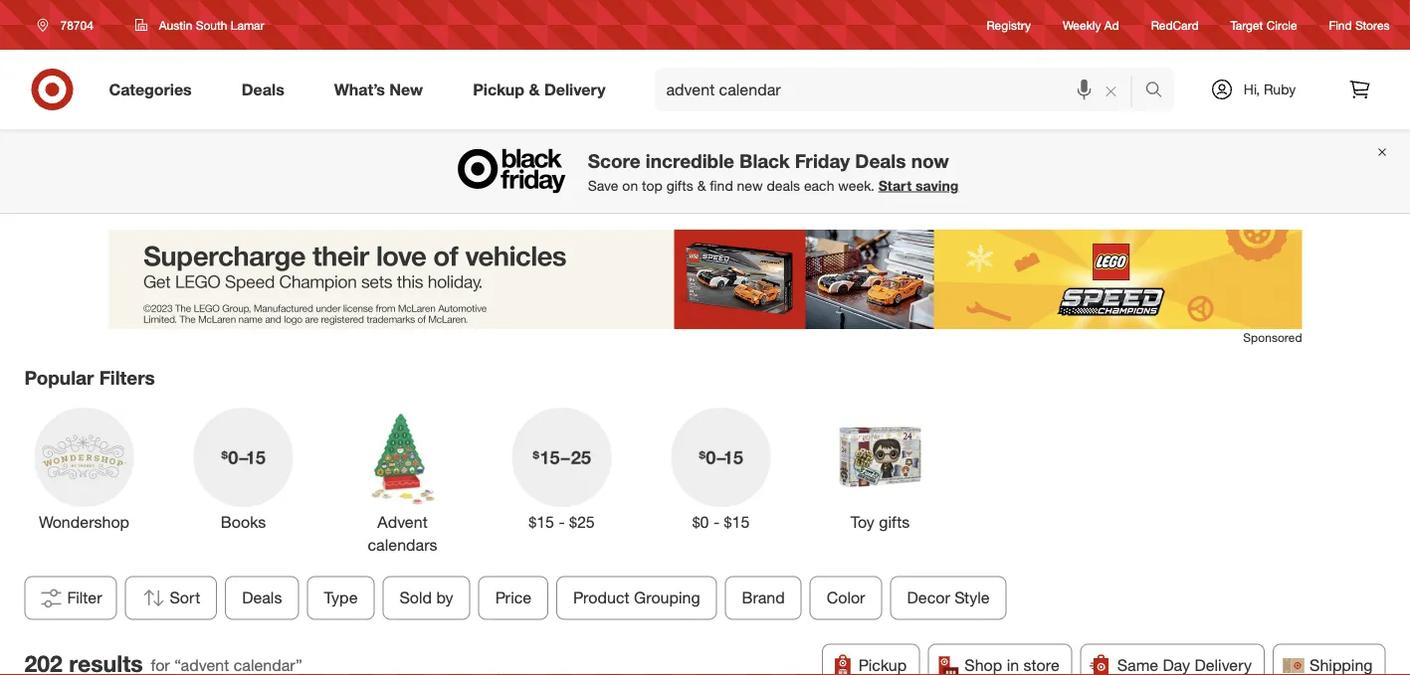 Task type: vqa. For each thing, say whether or not it's contained in the screenshot.
leftmost "stores"
no



Task type: describe. For each thing, give the bounding box(es) containing it.
- for $0
[[714, 513, 720, 532]]

78704
[[60, 17, 93, 32]]

popular
[[24, 366, 94, 389]]

circle
[[1267, 17, 1297, 32]]

weekly
[[1063, 17, 1101, 32]]

filter
[[67, 589, 102, 608]]

sort
[[170, 589, 200, 608]]

type
[[324, 589, 358, 608]]

toy
[[851, 513, 875, 532]]

now
[[911, 149, 949, 172]]

save
[[588, 177, 618, 194]]

type button
[[307, 577, 375, 621]]

deals
[[767, 177, 800, 194]]

find
[[710, 177, 733, 194]]

filter button
[[24, 577, 117, 621]]

product grouping button
[[557, 577, 717, 621]]

pickup
[[473, 80, 525, 99]]

austin
[[159, 17, 192, 32]]

gifts inside score incredible black friday deals now save on top gifts & find new deals each week. start saving
[[666, 177, 693, 194]]

austin south lamar button
[[122, 7, 277, 43]]

advertisement region
[[108, 230, 1302, 329]]

78704 button
[[24, 7, 114, 43]]

week.
[[838, 177, 875, 194]]

south
[[196, 17, 227, 32]]

hi, ruby
[[1244, 81, 1296, 98]]

registry
[[987, 17, 1031, 32]]

deals inside score incredible black friday deals now save on top gifts & find new deals each week. start saving
[[855, 149, 906, 172]]

target
[[1231, 17, 1263, 32]]

registry link
[[987, 16, 1031, 33]]

$25
[[569, 513, 595, 532]]

wondershop link
[[24, 404, 144, 534]]

redcard link
[[1151, 16, 1199, 33]]

austin south lamar
[[159, 17, 264, 32]]

categories link
[[92, 68, 217, 111]]

top
[[642, 177, 663, 194]]

books link
[[184, 404, 303, 534]]

sponsored
[[1243, 330, 1302, 345]]

categories
[[109, 80, 192, 99]]

What can we help you find? suggestions appear below search field
[[654, 68, 1150, 111]]

ruby
[[1264, 81, 1296, 98]]

on
[[622, 177, 638, 194]]

by
[[436, 589, 454, 608]]

saving
[[916, 177, 959, 194]]

target circle link
[[1231, 16, 1297, 33]]

find stores link
[[1329, 16, 1390, 33]]

1 $15 from the left
[[529, 513, 554, 532]]

what's new link
[[317, 68, 448, 111]]

weekly ad
[[1063, 17, 1119, 32]]

price
[[495, 589, 532, 608]]

price button
[[478, 577, 549, 621]]



Task type: locate. For each thing, give the bounding box(es) containing it.
& inside 'link'
[[529, 80, 540, 99]]

search
[[1136, 82, 1184, 101]]

2 vertical spatial deals
[[242, 589, 282, 608]]

2 $15 from the left
[[724, 513, 750, 532]]

deals inside deals button
[[242, 589, 282, 608]]

$15 - $25 link
[[502, 404, 622, 534]]

0 horizontal spatial -
[[559, 513, 565, 532]]

search button
[[1136, 68, 1184, 115]]

decor style button
[[890, 577, 1007, 621]]

0 horizontal spatial gifts
[[666, 177, 693, 194]]

what's
[[334, 80, 385, 99]]

$0
[[692, 513, 709, 532]]

each
[[804, 177, 834, 194]]

deals inside deals link
[[242, 80, 284, 99]]

style
[[955, 589, 990, 608]]

1 horizontal spatial $15
[[724, 513, 750, 532]]

& right "pickup"
[[529, 80, 540, 99]]

1 - from the left
[[559, 513, 565, 532]]

deals for deals button
[[242, 589, 282, 608]]

hi,
[[1244, 81, 1260, 98]]

1 vertical spatial deals
[[855, 149, 906, 172]]

books
[[221, 513, 266, 532]]

&
[[529, 80, 540, 99], [697, 177, 706, 194]]

0 vertical spatial gifts
[[666, 177, 693, 194]]

what's new
[[334, 80, 423, 99]]

gifts right the toy
[[879, 513, 910, 532]]

2 - from the left
[[714, 513, 720, 532]]

& inside score incredible black friday deals now save on top gifts & find new deals each week. start saving
[[697, 177, 706, 194]]

deals right sort
[[242, 589, 282, 608]]

& left find
[[697, 177, 706, 194]]

0 vertical spatial deals
[[242, 80, 284, 99]]

advent calendars link
[[343, 404, 462, 557]]

- left $25
[[559, 513, 565, 532]]

$15 left $25
[[529, 513, 554, 532]]

deals link
[[225, 68, 309, 111]]

0 horizontal spatial &
[[529, 80, 540, 99]]

$15
[[529, 513, 554, 532], [724, 513, 750, 532]]

lamar
[[231, 17, 264, 32]]

ad
[[1104, 17, 1119, 32]]

color
[[827, 589, 865, 608]]

deals down "lamar"
[[242, 80, 284, 99]]

$15 right $0 at the bottom of the page
[[724, 513, 750, 532]]

popular filters
[[24, 366, 155, 389]]

friday
[[795, 149, 850, 172]]

1 horizontal spatial &
[[697, 177, 706, 194]]

black
[[740, 149, 790, 172]]

toy gifts link
[[821, 404, 940, 534]]

1 horizontal spatial -
[[714, 513, 720, 532]]

product grouping
[[573, 589, 700, 608]]

advent
[[377, 513, 428, 532]]

brand
[[742, 589, 785, 608]]

target circle
[[1231, 17, 1297, 32]]

0 vertical spatial &
[[529, 80, 540, 99]]

deals up 'start'
[[855, 149, 906, 172]]

redcard
[[1151, 17, 1199, 32]]

$0 - $15
[[692, 513, 750, 532]]

gifts
[[666, 177, 693, 194], [879, 513, 910, 532]]

pickup & delivery link
[[456, 68, 631, 111]]

sold
[[400, 589, 432, 608]]

wondershop
[[39, 513, 129, 532]]

decor
[[907, 589, 950, 608]]

sort button
[[125, 577, 217, 621]]

score incredible black friday deals now save on top gifts & find new deals each week. start saving
[[588, 149, 959, 194]]

1 horizontal spatial gifts
[[879, 513, 910, 532]]

gifts down incredible
[[666, 177, 693, 194]]

deals button
[[225, 577, 299, 621]]

calendars
[[368, 536, 437, 555]]

- right $0 at the bottom of the page
[[714, 513, 720, 532]]

$0 - $15 link
[[661, 404, 781, 534]]

score
[[588, 149, 640, 172]]

sold by button
[[383, 577, 470, 621]]

weekly ad link
[[1063, 16, 1119, 33]]

delivery
[[544, 80, 606, 99]]

start
[[879, 177, 912, 194]]

incredible
[[646, 149, 734, 172]]

deals
[[242, 80, 284, 99], [855, 149, 906, 172], [242, 589, 282, 608]]

- for $15
[[559, 513, 565, 532]]

product
[[573, 589, 630, 608]]

deals for deals link at the left
[[242, 80, 284, 99]]

brand button
[[725, 577, 802, 621]]

find
[[1329, 17, 1352, 32]]

decor style
[[907, 589, 990, 608]]

$15 - $25
[[529, 513, 595, 532]]

new
[[389, 80, 423, 99]]

0 horizontal spatial $15
[[529, 513, 554, 532]]

pickup & delivery
[[473, 80, 606, 99]]

new
[[737, 177, 763, 194]]

grouping
[[634, 589, 700, 608]]

1 vertical spatial gifts
[[879, 513, 910, 532]]

advent calendars
[[368, 513, 437, 555]]

stores
[[1355, 17, 1390, 32]]

sold by
[[400, 589, 454, 608]]

-
[[559, 513, 565, 532], [714, 513, 720, 532]]

color button
[[810, 577, 882, 621]]

toy gifts
[[851, 513, 910, 532]]

1 vertical spatial &
[[697, 177, 706, 194]]

find stores
[[1329, 17, 1390, 32]]



